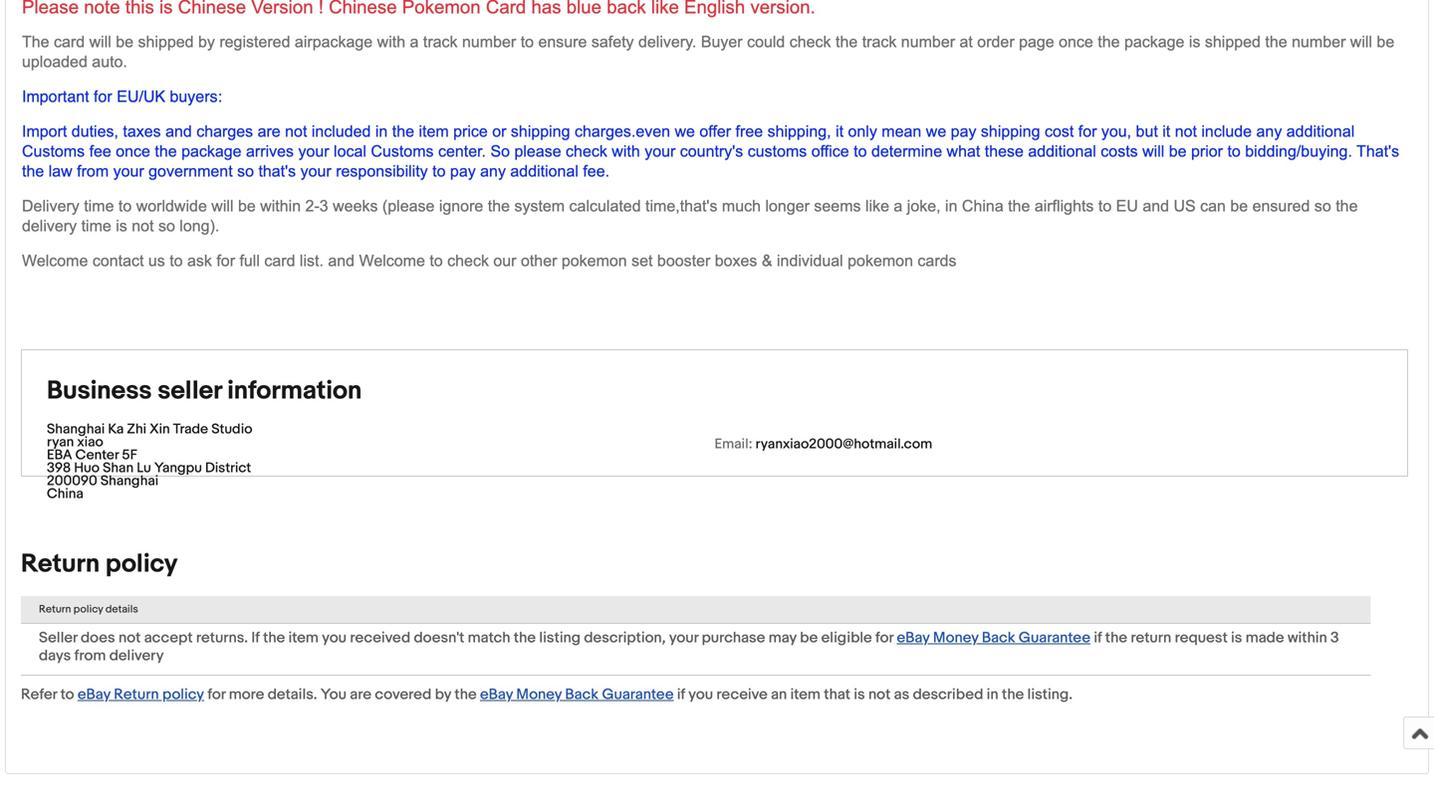 Task type: describe. For each thing, give the bounding box(es) containing it.
match
[[468, 629, 510, 647]]

return policy
[[21, 549, 178, 580]]

huo
[[74, 460, 100, 477]]

details.
[[268, 686, 317, 704]]

an
[[771, 686, 787, 704]]

china
[[47, 486, 83, 503]]

1 vertical spatial item
[[790, 686, 821, 704]]

policy for return policy
[[105, 549, 178, 580]]

policy for return policy details
[[73, 603, 103, 616]]

may
[[769, 629, 797, 647]]

listing
[[539, 629, 581, 647]]

0 vertical spatial you
[[322, 629, 347, 647]]

1 vertical spatial shanghai
[[100, 473, 158, 490]]

more
[[229, 686, 264, 704]]

within
[[1288, 629, 1327, 647]]

398
[[47, 460, 71, 477]]

refer to ebay return policy for more details. you are covered by the ebay money back guarantee if you receive an item that is not as described in the listing.
[[21, 686, 1073, 704]]

0 vertical spatial back
[[982, 629, 1015, 647]]

information
[[227, 376, 362, 407]]

details
[[105, 603, 138, 616]]

return for return policy details
[[39, 603, 71, 616]]

2 horizontal spatial ebay
[[897, 629, 930, 647]]

email: ryanxiao2000@hotmail.com
[[715, 436, 932, 453]]

if inside if the return request is made within 3 days from delivery
[[1094, 629, 1102, 647]]

seller
[[39, 629, 77, 647]]

district
[[205, 460, 251, 477]]

zhi
[[127, 421, 146, 438]]

if the return request is made within 3 days from delivery
[[39, 629, 1339, 665]]

the right "if"
[[263, 629, 285, 647]]

1 vertical spatial not
[[868, 686, 891, 704]]

trade
[[173, 421, 208, 438]]

2 vertical spatial policy
[[162, 686, 204, 704]]

lu
[[137, 460, 151, 477]]

0 vertical spatial guarantee
[[1019, 629, 1091, 647]]

xiao
[[77, 434, 103, 451]]

your
[[669, 629, 698, 647]]

is inside if the return request is made within 3 days from delivery
[[1231, 629, 1242, 647]]

description,
[[584, 629, 666, 647]]

seller
[[158, 376, 222, 407]]

email:
[[715, 436, 752, 453]]

0 vertical spatial item
[[288, 629, 319, 647]]

1 vertical spatial money
[[516, 686, 562, 704]]

return
[[1131, 629, 1171, 647]]

0 vertical spatial ebay money back guarantee link
[[897, 629, 1091, 647]]

200090
[[47, 473, 97, 490]]

described
[[913, 686, 983, 704]]

ka
[[108, 421, 124, 438]]



Task type: locate. For each thing, give the bounding box(es) containing it.
1 horizontal spatial ebay
[[480, 686, 513, 704]]

you
[[321, 686, 347, 704]]

item right an
[[790, 686, 821, 704]]

receive
[[716, 686, 768, 704]]

accept
[[144, 629, 193, 647]]

for right the eligible
[[875, 629, 893, 647]]

0 vertical spatial return
[[21, 549, 100, 580]]

to
[[60, 686, 74, 704]]

0 horizontal spatial guarantee
[[602, 686, 674, 704]]

0 horizontal spatial if
[[677, 686, 685, 704]]

eligible
[[821, 629, 872, 647]]

0 vertical spatial not
[[118, 629, 141, 647]]

1 horizontal spatial if
[[1094, 629, 1102, 647]]

ebay right to
[[78, 686, 110, 704]]

if left return
[[1094, 629, 1102, 647]]

1 horizontal spatial ebay money back guarantee link
[[897, 629, 1091, 647]]

ryanxiao2000@hotmail.com
[[756, 436, 932, 453]]

shanghai ka zhi xin trade studio ryan xiao eba center 5f 398 huo shan lu yangpu district 200090 shanghai china
[[47, 421, 252, 503]]

money down listing
[[516, 686, 562, 704]]

for left more
[[207, 686, 225, 704]]

shanghai
[[47, 421, 105, 438], [100, 473, 158, 490]]

1 horizontal spatial not
[[868, 686, 891, 704]]

if
[[251, 629, 260, 647]]

ebay
[[897, 629, 930, 647], [78, 686, 110, 704], [480, 686, 513, 704]]

0 vertical spatial policy
[[105, 549, 178, 580]]

back down seller does not accept returns. if the item you received doesn't match the listing description, your purchase may be eligible for ebay money back guarantee
[[565, 686, 599, 704]]

0 horizontal spatial is
[[854, 686, 865, 704]]

item
[[288, 629, 319, 647], [790, 686, 821, 704]]

returns.
[[196, 629, 248, 647]]

made
[[1246, 629, 1284, 647]]

guarantee
[[1019, 629, 1091, 647], [602, 686, 674, 704]]

if
[[1094, 629, 1102, 647], [677, 686, 685, 704]]

refer
[[21, 686, 57, 704]]

1 vertical spatial you
[[688, 686, 713, 704]]

0 horizontal spatial ebay
[[78, 686, 110, 704]]

return
[[21, 549, 100, 580], [39, 603, 71, 616], [114, 686, 159, 704]]

0 horizontal spatial back
[[565, 686, 599, 704]]

2 vertical spatial return
[[114, 686, 159, 704]]

the inside if the return request is made within 3 days from delivery
[[1105, 629, 1127, 647]]

return for return policy
[[21, 549, 100, 580]]

1 horizontal spatial is
[[1231, 629, 1242, 647]]

delivery
[[109, 647, 164, 665]]

back up in
[[982, 629, 1015, 647]]

1 vertical spatial for
[[207, 686, 225, 704]]

the left listing
[[514, 629, 536, 647]]

return up seller
[[39, 603, 71, 616]]

ebay money back guarantee link
[[897, 629, 1091, 647], [480, 686, 674, 704]]

days
[[39, 647, 71, 665]]

0 horizontal spatial item
[[288, 629, 319, 647]]

seller does not accept returns. if the item you received doesn't match the listing description, your purchase may be eligible for ebay money back guarantee
[[39, 629, 1091, 647]]

ebay up as
[[897, 629, 930, 647]]

business seller information
[[47, 376, 362, 407]]

policy
[[105, 549, 178, 580], [73, 603, 103, 616], [162, 686, 204, 704]]

policy up does
[[73, 603, 103, 616]]

purchase
[[702, 629, 765, 647]]

is left made
[[1231, 629, 1242, 647]]

covered
[[375, 686, 432, 704]]

you left receive
[[688, 686, 713, 704]]

guarantee down description,
[[602, 686, 674, 704]]

1 vertical spatial return
[[39, 603, 71, 616]]

eba
[[47, 447, 72, 464]]

3
[[1331, 629, 1339, 647]]

policy up details
[[105, 549, 178, 580]]

listing.
[[1027, 686, 1073, 704]]

1 vertical spatial back
[[565, 686, 599, 704]]

the left return
[[1105, 629, 1127, 647]]

shan
[[103, 460, 134, 477]]

xin
[[149, 421, 170, 438]]

0 vertical spatial for
[[875, 629, 893, 647]]

return up return policy details
[[21, 549, 100, 580]]

1 horizontal spatial for
[[875, 629, 893, 647]]

the
[[263, 629, 285, 647], [514, 629, 536, 647], [1105, 629, 1127, 647], [455, 686, 477, 704], [1002, 686, 1024, 704]]

1 vertical spatial ebay money back guarantee link
[[480, 686, 674, 704]]

does
[[81, 629, 115, 647]]

not
[[118, 629, 141, 647], [868, 686, 891, 704]]

ebay return policy link
[[78, 686, 204, 704]]

1 horizontal spatial item
[[790, 686, 821, 704]]

by
[[435, 686, 451, 704]]

1 horizontal spatial you
[[688, 686, 713, 704]]

0 vertical spatial money
[[933, 629, 979, 647]]

policy down accept
[[162, 686, 204, 704]]

1 vertical spatial if
[[677, 686, 685, 704]]

1 vertical spatial guarantee
[[602, 686, 674, 704]]

return down delivery
[[114, 686, 159, 704]]

from
[[74, 647, 106, 665]]

is right that
[[854, 686, 865, 704]]

0 vertical spatial shanghai
[[47, 421, 105, 438]]

1 horizontal spatial guarantee
[[1019, 629, 1091, 647]]

1 vertical spatial policy
[[73, 603, 103, 616]]

yangpu
[[154, 460, 202, 477]]

ryan
[[47, 434, 74, 451]]

the right in
[[1002, 686, 1024, 704]]

0 horizontal spatial for
[[207, 686, 225, 704]]

1 horizontal spatial back
[[982, 629, 1015, 647]]

0 vertical spatial if
[[1094, 629, 1102, 647]]

0 horizontal spatial ebay money back guarantee link
[[480, 686, 674, 704]]

doesn't
[[414, 629, 464, 647]]

ebay money back guarantee link down seller does not accept returns. if the item you received doesn't match the listing description, your purchase may be eligible for ebay money back guarantee
[[480, 686, 674, 704]]

back
[[982, 629, 1015, 647], [565, 686, 599, 704]]

shanghai down '5f'
[[100, 473, 158, 490]]

as
[[894, 686, 910, 704]]

for
[[875, 629, 893, 647], [207, 686, 225, 704]]

that
[[824, 686, 851, 704]]

shanghai up the eba
[[47, 421, 105, 438]]

1 horizontal spatial money
[[933, 629, 979, 647]]

center
[[75, 447, 119, 464]]

item right "if"
[[288, 629, 319, 647]]

ebay right by
[[480, 686, 513, 704]]

the right by
[[455, 686, 477, 704]]

is
[[1231, 629, 1242, 647], [854, 686, 865, 704]]

0 horizontal spatial money
[[516, 686, 562, 704]]

business
[[47, 376, 152, 407]]

5f
[[122, 447, 137, 464]]

studio
[[211, 421, 252, 438]]

guarantee up listing.
[[1019, 629, 1091, 647]]

not down details
[[118, 629, 141, 647]]

money
[[933, 629, 979, 647], [516, 686, 562, 704]]

ebay money back guarantee link up in
[[897, 629, 1091, 647]]

return policy details
[[39, 603, 138, 616]]

not left as
[[868, 686, 891, 704]]

if down if the return request is made within 3 days from delivery
[[677, 686, 685, 704]]

money up described
[[933, 629, 979, 647]]

1 vertical spatial is
[[854, 686, 865, 704]]

0 horizontal spatial not
[[118, 629, 141, 647]]

be
[[800, 629, 818, 647]]

are
[[350, 686, 372, 704]]

you
[[322, 629, 347, 647], [688, 686, 713, 704]]

you left received
[[322, 629, 347, 647]]

0 vertical spatial is
[[1231, 629, 1242, 647]]

received
[[350, 629, 410, 647]]

0 horizontal spatial you
[[322, 629, 347, 647]]

request
[[1175, 629, 1228, 647]]

in
[[987, 686, 999, 704]]



Task type: vqa. For each thing, say whether or not it's contained in the screenshot.
Nike
no



